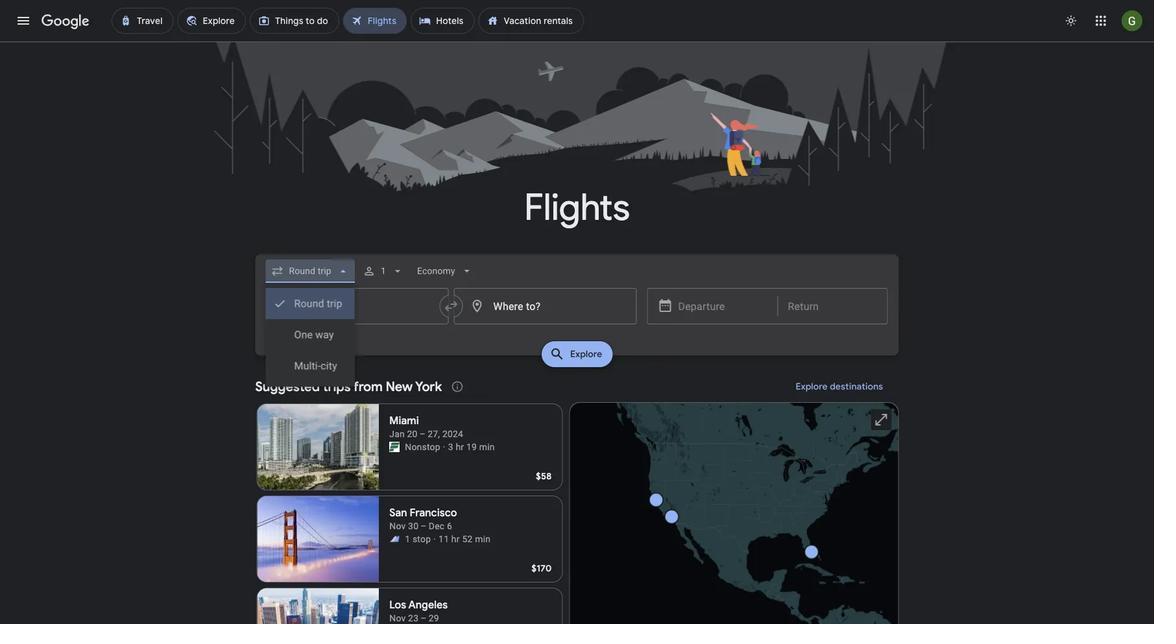 Task type: vqa. For each thing, say whether or not it's contained in the screenshot.
second a from the bottom of the 125 Spruce Ln main content
no



Task type: locate. For each thing, give the bounding box(es) containing it.
suggested
[[255, 378, 320, 395]]

1 vertical spatial explore
[[796, 381, 828, 393]]

min right 19
[[479, 441, 495, 452]]

explore button
[[542, 341, 613, 367]]

option
[[266, 288, 355, 319], [266, 319, 355, 350], [266, 350, 355, 381]]

1 inside 1 popup button
[[381, 266, 386, 276]]

1 vertical spatial  image
[[434, 533, 436, 546]]

miami jan 20 – 27, 2024
[[389, 414, 463, 439]]

19
[[466, 441, 477, 452]]

hr right 3
[[456, 441, 464, 452]]

2 nov from the top
[[389, 613, 406, 623]]

0 vertical spatial min
[[479, 441, 495, 452]]

1 vertical spatial hr
[[451, 534, 460, 544]]

main menu image
[[16, 13, 31, 29]]

1 nov from the top
[[389, 521, 406, 531]]

6
[[447, 521, 452, 531]]

select your ticket type. list box
[[266, 283, 355, 387]]

 image left 11
[[434, 533, 436, 546]]

hr
[[456, 441, 464, 452], [451, 534, 460, 544]]

0 horizontal spatial 1
[[381, 266, 386, 276]]

1 option from the top
[[266, 288, 355, 319]]

hr for san francisco
[[451, 534, 460, 544]]

1 button
[[357, 256, 409, 287]]

3
[[448, 441, 453, 452]]

nov
[[389, 521, 406, 531], [389, 613, 406, 623]]

None field
[[266, 260, 355, 283], [412, 260, 478, 283], [266, 260, 355, 283], [412, 260, 478, 283]]

1 horizontal spatial 1
[[405, 534, 410, 544]]

trips
[[323, 378, 351, 395]]

1
[[381, 266, 386, 276], [405, 534, 410, 544]]

stop
[[413, 534, 431, 544]]

min for san francisco
[[475, 534, 491, 544]]

Where to? text field
[[454, 288, 637, 324]]

1 vertical spatial nov
[[389, 613, 406, 623]]

 image
[[443, 441, 445, 453], [434, 533, 436, 546]]

1 vertical spatial 1
[[405, 534, 410, 544]]

francisco
[[410, 506, 457, 520]]

1 horizontal spatial  image
[[443, 441, 445, 453]]

san francisco nov 30 – dec 6
[[389, 506, 457, 531]]

explore down where to? text field
[[570, 348, 602, 360]]

nov for san
[[389, 521, 406, 531]]

0 vertical spatial nov
[[389, 521, 406, 531]]

0 vertical spatial hr
[[456, 441, 464, 452]]

0 horizontal spatial explore
[[570, 348, 602, 360]]

$58
[[536, 470, 552, 482]]

1 for 1 stop
[[405, 534, 410, 544]]

 image left 3
[[443, 441, 445, 453]]

52
[[462, 534, 473, 544]]

hr right 11
[[451, 534, 460, 544]]

Flight search field
[[245, 254, 909, 387]]

0 vertical spatial explore
[[570, 348, 602, 360]]

nov inside los angeles nov 23 – 29
[[389, 613, 406, 623]]

0 vertical spatial 1
[[381, 266, 386, 276]]

nov down "san" in the left of the page
[[389, 521, 406, 531]]

0 horizontal spatial  image
[[434, 533, 436, 546]]

explore inside button
[[796, 381, 828, 393]]

None text field
[[266, 288, 449, 324]]

1 horizontal spatial explore
[[796, 381, 828, 393]]

0 vertical spatial  image
[[443, 441, 445, 453]]

explore for explore destinations
[[796, 381, 828, 393]]

1 vertical spatial min
[[475, 534, 491, 544]]

11
[[439, 534, 449, 544]]

nov down los
[[389, 613, 406, 623]]

min
[[479, 441, 495, 452], [475, 534, 491, 544]]

explore left destinations
[[796, 381, 828, 393]]

san
[[389, 506, 407, 520]]

hr for miami
[[456, 441, 464, 452]]

min right 52
[[475, 534, 491, 544]]

explore destinations
[[796, 381, 883, 393]]

3 hr 19 min
[[448, 441, 495, 452]]

Departure text field
[[678, 289, 768, 324]]

nov inside san francisco nov 30 – dec 6
[[389, 521, 406, 531]]

angeles
[[408, 598, 448, 612]]

nonstop
[[405, 441, 440, 452]]

Return text field
[[788, 289, 877, 324]]

1 inside suggested trips from new york region
[[405, 534, 410, 544]]

explore inside 'button'
[[570, 348, 602, 360]]

170 US dollars text field
[[532, 562, 552, 574]]

explore
[[570, 348, 602, 360], [796, 381, 828, 393]]

min for miami
[[479, 441, 495, 452]]



Task type: describe. For each thing, give the bounding box(es) containing it.
23 – 29
[[408, 613, 439, 623]]

1 for 1
[[381, 266, 386, 276]]

from
[[353, 378, 383, 395]]

suggested trips from new york region
[[255, 371, 899, 624]]

58 US dollars text field
[[536, 470, 552, 482]]

new
[[386, 378, 413, 395]]

3 option from the top
[[266, 350, 355, 381]]

20 – 27,
[[407, 429, 440, 439]]

los angeles nov 23 – 29
[[389, 598, 448, 623]]

los
[[389, 598, 406, 612]]

 image for san francisco
[[434, 533, 436, 546]]

explore destinations button
[[780, 371, 899, 402]]

jan
[[389, 429, 405, 439]]

flights
[[524, 185, 630, 231]]

2024
[[442, 429, 463, 439]]

30 – dec
[[408, 521, 445, 531]]

1 stop
[[405, 534, 431, 544]]

nov for los
[[389, 613, 406, 623]]

2 option from the top
[[266, 319, 355, 350]]

$170
[[532, 562, 552, 574]]

change appearance image
[[1056, 5, 1087, 36]]

york
[[415, 378, 442, 395]]

miami
[[389, 414, 419, 428]]

explore for explore
[[570, 348, 602, 360]]

11 hr 52 min
[[439, 534, 491, 544]]

 image for miami
[[443, 441, 445, 453]]

destinations
[[830, 381, 883, 393]]

frontier and spirit image
[[389, 534, 400, 544]]

frontier image
[[389, 442, 400, 452]]

suggested trips from new york
[[255, 378, 442, 395]]



